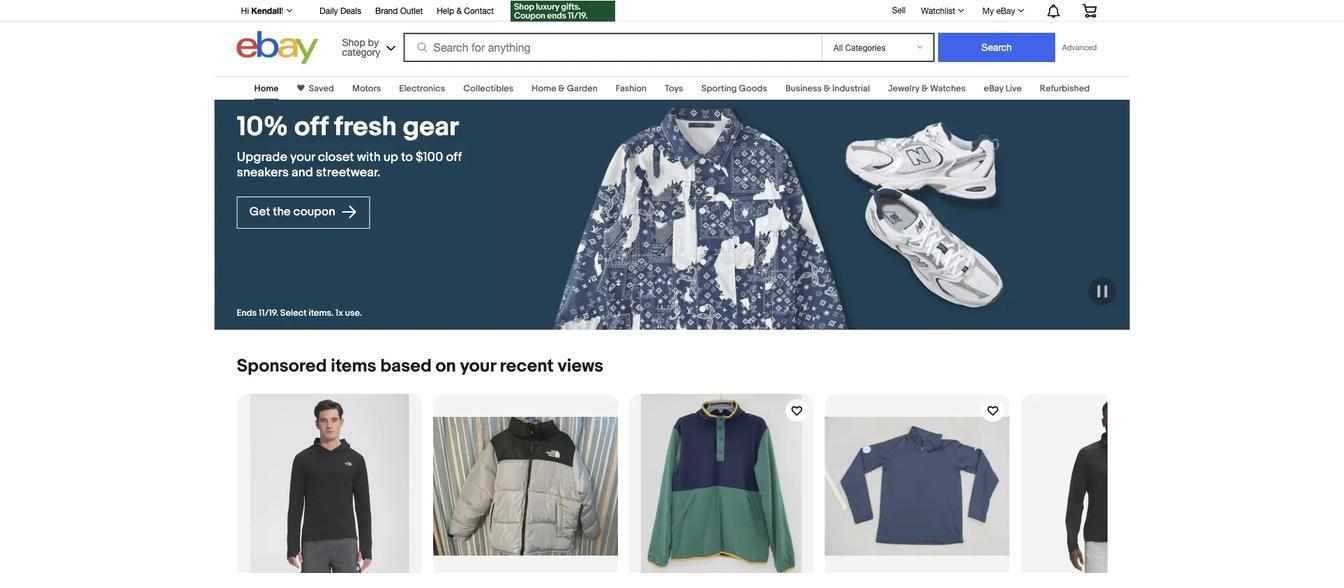 Task type: describe. For each thing, give the bounding box(es) containing it.
refurbished link
[[1040, 83, 1090, 94]]

based
[[380, 356, 432, 377]]

your shopping cart image
[[1082, 4, 1098, 18]]

& for jewelry
[[922, 83, 928, 94]]

ebay inside 10% off fresh gear "main content"
[[984, 83, 1004, 94]]

live
[[1006, 83, 1022, 94]]

your inside 10% off fresh gear upgrade your closet with up to $100 off sneakers and streetwear.
[[290, 149, 315, 165]]

business & industrial
[[786, 83, 870, 94]]

advanced link
[[1056, 33, 1104, 61]]

& for home
[[559, 83, 565, 94]]

11/19.
[[259, 308, 278, 319]]

saved link
[[305, 83, 334, 94]]

daily
[[320, 6, 338, 15]]

collectibles link
[[463, 83, 514, 94]]

with
[[357, 149, 381, 165]]

help & contact
[[437, 6, 494, 15]]

saved
[[309, 83, 334, 94]]

toys link
[[665, 83, 684, 94]]

advanced
[[1063, 43, 1097, 52]]

industrial
[[833, 83, 870, 94]]

1 horizontal spatial your
[[460, 356, 496, 377]]

views
[[558, 356, 604, 377]]

closet
[[318, 149, 354, 165]]

ebay inside my ebay link
[[997, 6, 1016, 15]]

fashion link
[[616, 83, 647, 94]]

ends
[[237, 308, 257, 319]]

sponsored items based on your recent views
[[237, 356, 604, 377]]

sporting
[[702, 83, 737, 94]]

help & contact link
[[437, 3, 494, 19]]

shop by category
[[342, 36, 380, 58]]

gear
[[403, 111, 459, 143]]

recent
[[500, 356, 554, 377]]

$100
[[416, 149, 443, 165]]

watches
[[930, 83, 966, 94]]

business & industrial link
[[786, 83, 870, 94]]

watchlist link
[[914, 2, 971, 19]]

motors link
[[352, 83, 381, 94]]

coupon
[[293, 205, 335, 220]]

motors
[[352, 83, 381, 94]]

select
[[280, 308, 307, 319]]

garden
[[567, 83, 598, 94]]

home for home
[[254, 83, 279, 94]]

electronics link
[[399, 83, 445, 94]]

use.
[[345, 308, 362, 319]]

jewelry & watches link
[[888, 83, 966, 94]]

home for home & garden
[[532, 83, 557, 94]]



Task type: locate. For each thing, give the bounding box(es) containing it.
my ebay link
[[975, 2, 1031, 19]]

!
[[281, 6, 284, 15]]

home & garden link
[[532, 83, 598, 94]]

& for business
[[824, 83, 831, 94]]

get the coupon
[[249, 205, 338, 220]]

& left garden
[[559, 83, 565, 94]]

items
[[331, 356, 377, 377]]

& inside account navigation
[[457, 6, 462, 15]]

your right on
[[460, 356, 496, 377]]

business
[[786, 83, 822, 94]]

fashion
[[616, 83, 647, 94]]

sporting goods link
[[702, 83, 768, 94]]

watchlist
[[921, 6, 956, 15]]

&
[[457, 6, 462, 15], [559, 83, 565, 94], [824, 83, 831, 94], [922, 83, 928, 94]]

0 horizontal spatial off
[[294, 111, 328, 143]]

shop by category button
[[336, 31, 399, 61]]

None submit
[[939, 33, 1056, 62]]

& right help
[[457, 6, 462, 15]]

10% off fresh gear link
[[237, 111, 469, 144]]

kendall
[[251, 6, 281, 15]]

electronics
[[399, 83, 445, 94]]

up
[[384, 149, 398, 165]]

shop
[[342, 36, 365, 48]]

& for help
[[457, 6, 462, 15]]

by
[[368, 36, 379, 48]]

on
[[436, 356, 456, 377]]

ebay left live
[[984, 83, 1004, 94]]

ebay
[[997, 6, 1016, 15], [984, 83, 1004, 94]]

home & garden
[[532, 83, 598, 94]]

get the coupon link
[[237, 197, 370, 229]]

my ebay
[[983, 6, 1016, 15]]

items.
[[309, 308, 334, 319]]

1 home from the left
[[254, 83, 279, 94]]

refurbished
[[1040, 83, 1090, 94]]

off
[[294, 111, 328, 143], [446, 149, 462, 165]]

sell link
[[886, 5, 912, 15]]

collectibles
[[463, 83, 514, 94]]

sporting goods
[[702, 83, 768, 94]]

my
[[983, 6, 994, 15]]

0 vertical spatial off
[[294, 111, 328, 143]]

daily deals
[[320, 6, 361, 15]]

brand
[[375, 6, 398, 15]]

jewelry
[[888, 83, 920, 94]]

1 vertical spatial off
[[446, 149, 462, 165]]

outlet
[[400, 6, 423, 15]]

shop by category banner
[[233, 0, 1108, 68]]

0 horizontal spatial home
[[254, 83, 279, 94]]

ebay live link
[[984, 83, 1022, 94]]

1x
[[336, 308, 343, 319]]

your up and
[[290, 149, 315, 165]]

get the coupon image
[[511, 1, 615, 22]]

1 vertical spatial your
[[460, 356, 496, 377]]

to
[[401, 149, 413, 165]]

daily deals link
[[320, 3, 361, 19]]

sponsored
[[237, 356, 327, 377]]

help
[[437, 6, 454, 15]]

none submit inside shop by category banner
[[939, 33, 1056, 62]]

the
[[273, 205, 291, 220]]

10% off fresh gear main content
[[0, 68, 1345, 574]]

& right jewelry
[[922, 83, 928, 94]]

off right the "$100"
[[446, 149, 462, 165]]

sell
[[892, 5, 906, 15]]

1 horizontal spatial off
[[446, 149, 462, 165]]

account navigation
[[233, 0, 1108, 23]]

home
[[254, 83, 279, 94], [532, 83, 557, 94]]

0 horizontal spatial your
[[290, 149, 315, 165]]

streetwear.
[[316, 165, 380, 180]]

deals
[[340, 6, 361, 15]]

get
[[249, 205, 270, 220]]

jewelry & watches
[[888, 83, 966, 94]]

brand outlet link
[[375, 3, 423, 19]]

0 vertical spatial your
[[290, 149, 315, 165]]

2 home from the left
[[532, 83, 557, 94]]

& right business
[[824, 83, 831, 94]]

off up closet
[[294, 111, 328, 143]]

home left garden
[[532, 83, 557, 94]]

1 horizontal spatial home
[[532, 83, 557, 94]]

ends 11/19. select items. 1x use.
[[237, 308, 362, 319]]

home up the "10%"
[[254, 83, 279, 94]]

10% off fresh gear upgrade your closet with up to $100 off sneakers and streetwear.
[[237, 111, 462, 180]]

10%
[[237, 111, 288, 143]]

ebay live
[[984, 83, 1022, 94]]

contact
[[464, 6, 494, 15]]

ebay right my
[[997, 6, 1016, 15]]

0 vertical spatial ebay
[[997, 6, 1016, 15]]

your
[[290, 149, 315, 165], [460, 356, 496, 377]]

toys
[[665, 83, 684, 94]]

brand outlet
[[375, 6, 423, 15]]

and
[[292, 165, 313, 180]]

sneakers
[[237, 165, 289, 180]]

goods
[[739, 83, 768, 94]]

1 vertical spatial ebay
[[984, 83, 1004, 94]]

Search for anything text field
[[406, 34, 819, 61]]

upgrade
[[237, 149, 287, 165]]

hi
[[241, 6, 249, 15]]

fresh
[[334, 111, 397, 143]]

category
[[342, 46, 380, 58]]

hi kendall !
[[241, 6, 284, 15]]



Task type: vqa. For each thing, say whether or not it's contained in the screenshot.
the rightmost handling
no



